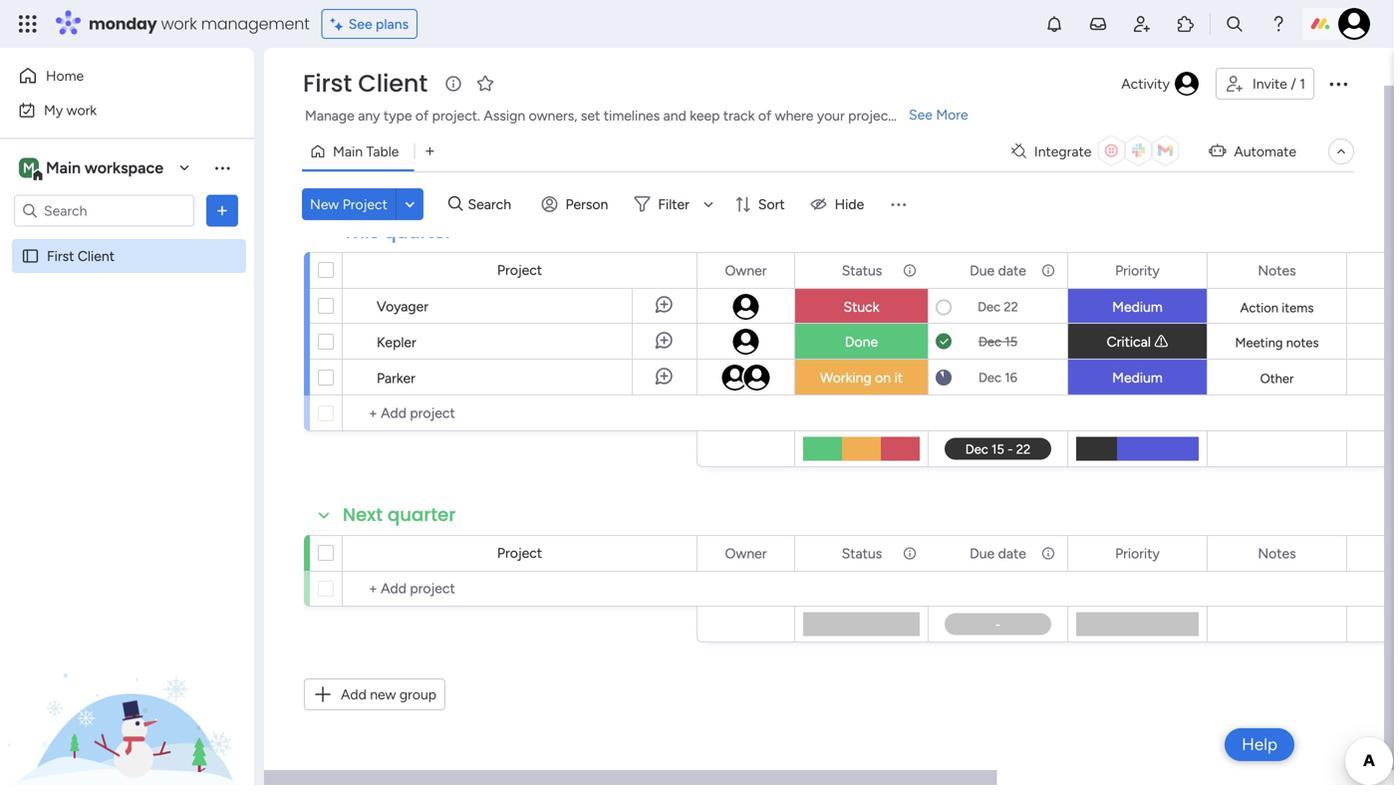 Task type: locate. For each thing, give the bounding box(es) containing it.
1 vertical spatial status field
[[837, 543, 887, 565]]

2 of from the left
[[758, 107, 771, 124]]

2 owner from the top
[[725, 545, 767, 562]]

kepler
[[377, 334, 416, 351]]

Due date field
[[965, 260, 1031, 282], [965, 543, 1031, 565]]

invite / 1 button
[[1216, 68, 1314, 100]]

see left plans
[[348, 15, 372, 32]]

main inside button
[[333, 143, 363, 160]]

1 vertical spatial client
[[78, 248, 115, 265]]

plans
[[376, 15, 409, 32]]

of
[[415, 107, 429, 124], [758, 107, 771, 124]]

2 medium from the top
[[1112, 369, 1163, 386]]

add
[[341, 686, 367, 703]]

client inside list box
[[78, 248, 115, 265]]

quarter for next quarter
[[388, 502, 456, 528]]

notes for 1st notes field from the bottom
[[1258, 545, 1296, 562]]

0 vertical spatial status field
[[837, 260, 887, 282]]

first client up any
[[303, 67, 428, 100]]

0 horizontal spatial see
[[348, 15, 372, 32]]

workspace options image
[[212, 158, 232, 178]]

dec 16
[[979, 370, 1017, 386]]

First Client field
[[298, 67, 433, 100]]

1 vertical spatial notes
[[1258, 545, 1296, 562]]

dec left 16
[[979, 370, 1002, 386]]

project
[[343, 196, 388, 213], [497, 262, 542, 279], [497, 545, 542, 562]]

status field for first column information image
[[837, 260, 887, 282]]

1 vertical spatial column information image
[[902, 546, 918, 562]]

select product image
[[18, 14, 38, 34]]

notes
[[1258, 262, 1296, 279], [1258, 545, 1296, 562]]

next quarter
[[343, 502, 456, 528]]

it
[[894, 369, 903, 386]]

project for next quarter
[[497, 545, 542, 562]]

person button
[[534, 188, 620, 220]]

2 vertical spatial dec
[[979, 370, 1002, 386]]

dec left the '22'
[[978, 299, 1001, 315]]

option
[[0, 238, 254, 242]]

search everything image
[[1225, 14, 1245, 34]]

action items
[[1240, 300, 1314, 316]]

0 vertical spatial work
[[161, 12, 197, 35]]

owners,
[[529, 107, 577, 124]]

1 medium from the top
[[1112, 298, 1163, 315]]

0 vertical spatial project
[[343, 196, 388, 213]]

1 dec from the top
[[978, 299, 1001, 315]]

meeting
[[1235, 335, 1283, 351]]

invite / 1
[[1253, 75, 1305, 92]]

1 horizontal spatial of
[[758, 107, 771, 124]]

first right public board image
[[47, 248, 74, 265]]

main table
[[333, 143, 399, 160]]

1 vertical spatial date
[[998, 545, 1026, 562]]

dapulse integrations image
[[1011, 144, 1026, 159]]

2 horizontal spatial options image
[[1326, 72, 1350, 96]]

1 vertical spatial owner
[[725, 545, 767, 562]]

0 vertical spatial first
[[303, 67, 352, 100]]

0 vertical spatial medium
[[1112, 298, 1163, 315]]

medium up critical ⚠️️
[[1112, 298, 1163, 315]]

0 vertical spatial notes
[[1258, 262, 1296, 279]]

1 vertical spatial first client
[[47, 248, 115, 265]]

2 vertical spatial options image
[[1039, 254, 1053, 288]]

2 owner field from the top
[[720, 543, 772, 565]]

2 due date field from the top
[[965, 543, 1031, 565]]

main left table
[[333, 143, 363, 160]]

help image
[[1269, 14, 1289, 34]]

0 vertical spatial column information image
[[902, 263, 918, 279]]

1 vertical spatial options image
[[212, 201, 232, 221]]

2 priority field from the top
[[1110, 543, 1165, 565]]

3 dec from the top
[[979, 370, 1002, 386]]

column information image
[[1040, 263, 1056, 279], [1040, 546, 1056, 562]]

2 vertical spatial project
[[497, 545, 542, 562]]

options image
[[766, 254, 780, 288], [901, 254, 915, 288], [766, 537, 780, 571], [901, 537, 915, 571], [1039, 537, 1053, 571], [1318, 537, 1332, 571]]

your
[[817, 107, 845, 124]]

project
[[848, 107, 893, 124]]

0 vertical spatial date
[[998, 262, 1026, 279]]

1 notes from the top
[[1258, 262, 1296, 279]]

2 due from the top
[[970, 545, 995, 562]]

project up + add project text box
[[497, 545, 542, 562]]

first up manage
[[303, 67, 352, 100]]

activity
[[1121, 75, 1170, 92]]

of right type
[[415, 107, 429, 124]]

where
[[775, 107, 814, 124]]

+ Add project text field
[[353, 402, 688, 426]]

see plans
[[348, 15, 409, 32]]

2 column information image from the top
[[1040, 546, 1056, 562]]

0 horizontal spatial first client
[[47, 248, 115, 265]]

0 vertical spatial notes field
[[1253, 260, 1301, 282]]

1 horizontal spatial work
[[161, 12, 197, 35]]

next
[[343, 502, 383, 528]]

2 notes from the top
[[1258, 545, 1296, 562]]

items
[[1282, 300, 1314, 316]]

Priority field
[[1110, 260, 1165, 282], [1110, 543, 1165, 565]]

0 vertical spatial due date
[[970, 262, 1026, 279]]

main inside workspace selection element
[[46, 158, 81, 177]]

action
[[1240, 300, 1279, 316]]

1 due from the top
[[970, 262, 995, 279]]

due
[[970, 262, 995, 279], [970, 545, 995, 562]]

medium down critical ⚠️️
[[1112, 369, 1163, 386]]

first client
[[303, 67, 428, 100], [47, 248, 115, 265]]

1 vertical spatial project
[[497, 262, 542, 279]]

working
[[820, 369, 872, 386]]

show board description image
[[442, 74, 466, 94]]

1 vertical spatial owner field
[[720, 543, 772, 565]]

1 priority from the top
[[1115, 262, 1160, 279]]

main
[[333, 143, 363, 160], [46, 158, 81, 177]]

1 horizontal spatial first client
[[303, 67, 428, 100]]

and
[[663, 107, 686, 124]]

Search in workspace field
[[42, 199, 166, 222]]

more
[[936, 106, 968, 123]]

0 vertical spatial priority field
[[1110, 260, 1165, 282]]

1 horizontal spatial options image
[[1039, 254, 1053, 288]]

2 dec from the top
[[979, 334, 1002, 350]]

main workspace
[[46, 158, 163, 177]]

noah lott image
[[1338, 8, 1370, 40]]

project inside button
[[343, 196, 388, 213]]

see left more
[[909, 106, 933, 123]]

0 vertical spatial dec
[[978, 299, 1001, 315]]

new project button
[[302, 188, 395, 220]]

Next quarter field
[[338, 502, 461, 528]]

1 vertical spatial column information image
[[1040, 546, 1056, 562]]

work for monday
[[161, 12, 197, 35]]

v2 done deadline image
[[936, 332, 952, 351]]

0 vertical spatial priority
[[1115, 262, 1160, 279]]

1 vertical spatial see
[[909, 106, 933, 123]]

new
[[370, 686, 396, 703]]

quarter for this quarter
[[384, 219, 452, 245]]

0 vertical spatial due date field
[[965, 260, 1031, 282]]

lottie animation image
[[0, 584, 254, 785]]

main right workspace image
[[46, 158, 81, 177]]

0 vertical spatial options image
[[1326, 72, 1350, 96]]

client up type
[[358, 67, 428, 100]]

add view image
[[426, 144, 434, 159]]

project up this at the top left of the page
[[343, 196, 388, 213]]

working on it
[[820, 369, 903, 386]]

1 vertical spatial first
[[47, 248, 74, 265]]

work
[[161, 12, 197, 35], [66, 102, 97, 119]]

medium
[[1112, 298, 1163, 315], [1112, 369, 1163, 386]]

0 horizontal spatial work
[[66, 102, 97, 119]]

first client inside list box
[[47, 248, 115, 265]]

main for main workspace
[[46, 158, 81, 177]]

options image
[[1326, 72, 1350, 96], [212, 201, 232, 221], [1039, 254, 1053, 288]]

parker
[[377, 370, 415, 387]]

first client right public board image
[[47, 248, 115, 265]]

0 horizontal spatial options image
[[212, 201, 232, 221]]

1 vertical spatial notes field
[[1253, 543, 1301, 565]]

1 vertical spatial medium
[[1112, 369, 1163, 386]]

Search field
[[463, 190, 523, 218]]

work right monday
[[161, 12, 197, 35]]

0 vertical spatial column information image
[[1040, 263, 1056, 279]]

menu image
[[888, 194, 908, 214]]

1 vertical spatial due date field
[[965, 543, 1031, 565]]

work inside button
[[66, 102, 97, 119]]

see inside button
[[348, 15, 372, 32]]

first
[[303, 67, 352, 100], [47, 248, 74, 265]]

1 horizontal spatial first
[[303, 67, 352, 100]]

1 owner from the top
[[725, 262, 767, 279]]

0 horizontal spatial first
[[47, 248, 74, 265]]

quarter right next
[[388, 502, 456, 528]]

dec
[[978, 299, 1001, 315], [979, 334, 1002, 350], [979, 370, 1002, 386]]

add new group
[[341, 686, 437, 703]]

1 column information image from the top
[[1040, 263, 1056, 279]]

column information image
[[902, 263, 918, 279], [902, 546, 918, 562]]

0 horizontal spatial main
[[46, 158, 81, 177]]

project down 'search' field
[[497, 262, 542, 279]]

1 vertical spatial quarter
[[388, 502, 456, 528]]

due for 2nd due date 'field'
[[970, 545, 995, 562]]

lottie animation element
[[0, 584, 254, 785]]

0 vertical spatial owner
[[725, 262, 767, 279]]

management
[[201, 12, 310, 35]]

0 vertical spatial status
[[842, 262, 882, 279]]

quarter
[[384, 219, 452, 245], [388, 502, 456, 528]]

invite
[[1253, 75, 1287, 92]]

1 vertical spatial priority
[[1115, 545, 1160, 562]]

dec left the 15
[[979, 334, 1002, 350]]

0 horizontal spatial of
[[415, 107, 429, 124]]

1 status from the top
[[842, 262, 882, 279]]

status field for 2nd column information image from the top of the page
[[837, 543, 887, 565]]

1 vertical spatial due
[[970, 545, 995, 562]]

1 horizontal spatial main
[[333, 143, 363, 160]]

1 horizontal spatial see
[[909, 106, 933, 123]]

Notes field
[[1253, 260, 1301, 282], [1253, 543, 1301, 565]]

public board image
[[21, 247, 40, 266]]

hide
[[835, 196, 864, 213]]

0 vertical spatial due
[[970, 262, 995, 279]]

2 date from the top
[[998, 545, 1026, 562]]

date
[[998, 262, 1026, 279], [998, 545, 1026, 562]]

on
[[875, 369, 891, 386]]

0 vertical spatial see
[[348, 15, 372, 32]]

work right "my"
[[66, 102, 97, 119]]

1
[[1300, 75, 1305, 92]]

1 vertical spatial dec
[[979, 334, 1002, 350]]

sort button
[[726, 188, 797, 220]]

0 vertical spatial quarter
[[384, 219, 452, 245]]

Status field
[[837, 260, 887, 282], [837, 543, 887, 565]]

manage any type of project. assign owners, set timelines and keep track of where your project stands.
[[305, 107, 941, 124]]

2 status field from the top
[[837, 543, 887, 565]]

client
[[358, 67, 428, 100], [78, 248, 115, 265]]

1 vertical spatial due date
[[970, 545, 1026, 562]]

of right track
[[758, 107, 771, 124]]

1 date from the top
[[998, 262, 1026, 279]]

apps image
[[1176, 14, 1196, 34]]

1 vertical spatial status
[[842, 545, 882, 562]]

0 vertical spatial client
[[358, 67, 428, 100]]

0 vertical spatial owner field
[[720, 260, 772, 282]]

dec for dec 22
[[978, 299, 1001, 315]]

stands.
[[897, 107, 941, 124]]

2 priority from the top
[[1115, 545, 1160, 562]]

1 vertical spatial priority field
[[1110, 543, 1165, 565]]

2 due date from the top
[[970, 545, 1026, 562]]

2 status from the top
[[842, 545, 882, 562]]

1 status field from the top
[[837, 260, 887, 282]]

due date
[[970, 262, 1026, 279], [970, 545, 1026, 562]]

quarter down angle down 'image'
[[384, 219, 452, 245]]

0 horizontal spatial client
[[78, 248, 115, 265]]

v2 search image
[[448, 193, 463, 216]]

1 owner field from the top
[[720, 260, 772, 282]]

1 vertical spatial work
[[66, 102, 97, 119]]

owner
[[725, 262, 767, 279], [725, 545, 767, 562]]

Owner field
[[720, 260, 772, 282], [720, 543, 772, 565]]

client down search in workspace field
[[78, 248, 115, 265]]



Task type: vqa. For each thing, say whether or not it's contained in the screenshot.
the topmost Client
yes



Task type: describe. For each thing, give the bounding box(es) containing it.
column information image for 2nd due date 'field'
[[1040, 546, 1056, 562]]

main for main table
[[333, 143, 363, 160]]

2 notes field from the top
[[1253, 543, 1301, 565]]

⚠️️
[[1154, 333, 1168, 350]]

type
[[384, 107, 412, 124]]

group
[[400, 686, 437, 703]]

any
[[358, 107, 380, 124]]

home button
[[12, 60, 214, 92]]

workspace selection element
[[19, 156, 166, 182]]

meeting notes
[[1235, 335, 1319, 351]]

project for this quarter
[[497, 262, 542, 279]]

+ Add project text field
[[353, 577, 688, 601]]

This quarter field
[[338, 219, 457, 245]]

arrow down image
[[696, 192, 720, 216]]

notes for first notes field
[[1258, 262, 1296, 279]]

my
[[44, 102, 63, 119]]

column information image for 2nd due date 'field' from the bottom of the page
[[1040, 263, 1056, 279]]

status for first column information image
[[842, 262, 882, 279]]

monday
[[89, 12, 157, 35]]

priority for 1st priority field
[[1115, 262, 1160, 279]]

dec 15
[[979, 334, 1018, 350]]

activity button
[[1113, 68, 1208, 100]]

table
[[366, 143, 399, 160]]

2 column information image from the top
[[902, 546, 918, 562]]

see more
[[909, 106, 968, 123]]

this
[[343, 219, 379, 245]]

0 vertical spatial first client
[[303, 67, 428, 100]]

see for see more
[[909, 106, 933, 123]]

autopilot image
[[1209, 138, 1226, 163]]

notifications image
[[1044, 14, 1064, 34]]

dec for dec 16
[[979, 370, 1002, 386]]

set
[[581, 107, 600, 124]]

monday work management
[[89, 12, 310, 35]]

critical ⚠️️
[[1107, 333, 1168, 350]]

/
[[1291, 75, 1296, 92]]

hide button
[[803, 188, 876, 220]]

new
[[310, 196, 339, 213]]

main table button
[[302, 136, 414, 167]]

critical
[[1107, 333, 1151, 350]]

16
[[1005, 370, 1017, 386]]

see for see plans
[[348, 15, 372, 32]]

1 column information image from the top
[[902, 263, 918, 279]]

1 priority field from the top
[[1110, 260, 1165, 282]]

collapse board header image
[[1333, 144, 1349, 159]]

1 horizontal spatial client
[[358, 67, 428, 100]]

track
[[723, 107, 755, 124]]

done
[[845, 333, 878, 350]]

invite members image
[[1132, 14, 1152, 34]]

project.
[[432, 107, 480, 124]]

dec for dec 15
[[979, 334, 1002, 350]]

keep
[[690, 107, 720, 124]]

workspace
[[85, 158, 163, 177]]

automate
[[1234, 143, 1296, 160]]

see more link
[[907, 105, 970, 125]]

notes
[[1286, 335, 1319, 351]]

first inside list box
[[47, 248, 74, 265]]

15
[[1005, 334, 1018, 350]]

status for 2nd column information image from the top of the page
[[842, 545, 882, 562]]

my work
[[44, 102, 97, 119]]

priority for 2nd priority field
[[1115, 545, 1160, 562]]

1 due date from the top
[[970, 262, 1026, 279]]

first client list box
[[0, 235, 254, 542]]

due for 2nd due date 'field' from the bottom of the page
[[970, 262, 995, 279]]

inbox image
[[1088, 14, 1108, 34]]

home
[[46, 67, 84, 84]]

angle down image
[[405, 197, 415, 212]]

person
[[566, 196, 608, 213]]

new project
[[310, 196, 388, 213]]

other
[[1260, 371, 1294, 387]]

my work button
[[12, 94, 214, 126]]

add to favorites image
[[476, 73, 496, 93]]

sort
[[758, 196, 785, 213]]

see plans button
[[322, 9, 418, 39]]

help button
[[1225, 728, 1294, 761]]

stuck
[[844, 298, 879, 315]]

work for my
[[66, 102, 97, 119]]

filter button
[[626, 188, 720, 220]]

this quarter
[[343, 219, 452, 245]]

1 notes field from the top
[[1253, 260, 1301, 282]]

timelines
[[604, 107, 660, 124]]

workspace image
[[19, 157, 39, 179]]

integrate
[[1034, 143, 1092, 160]]

voyager
[[377, 298, 429, 315]]

1 due date field from the top
[[965, 260, 1031, 282]]

dec 22
[[978, 299, 1018, 315]]

m
[[23, 159, 35, 176]]

filter
[[658, 196, 690, 213]]

help
[[1242, 734, 1278, 755]]

manage
[[305, 107, 355, 124]]

1 of from the left
[[415, 107, 429, 124]]

assign
[[484, 107, 525, 124]]

add new group button
[[304, 679, 446, 711]]

22
[[1004, 299, 1018, 315]]



